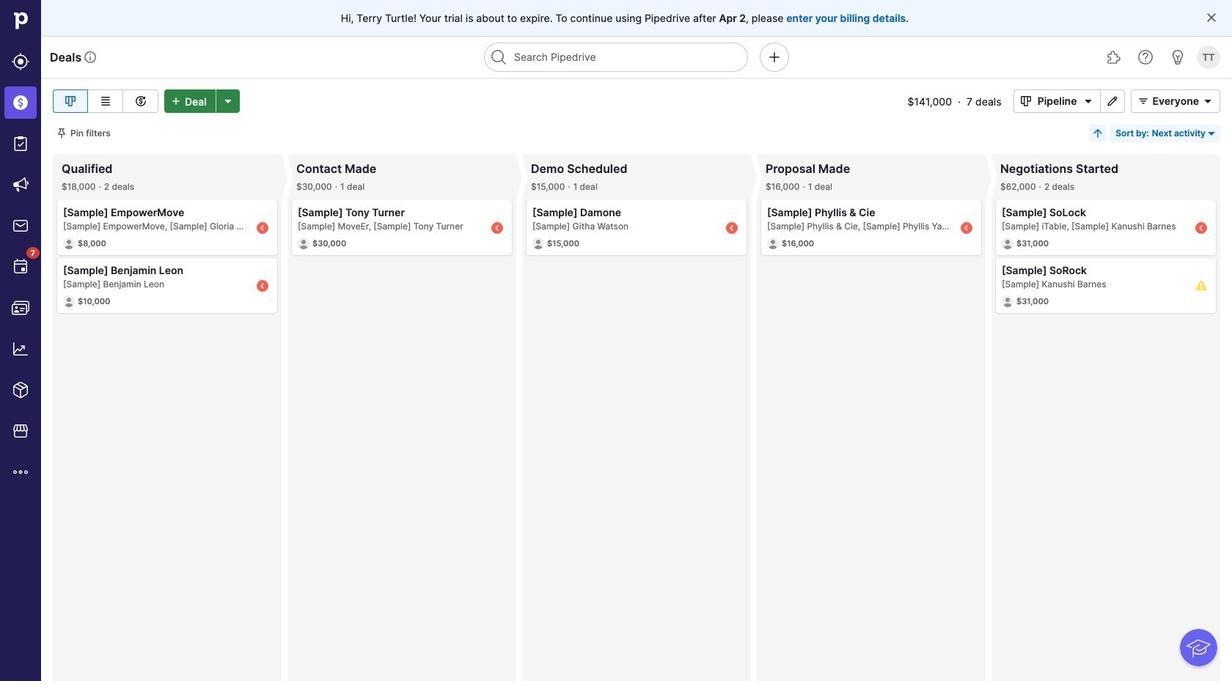 Task type: describe. For each thing, give the bounding box(es) containing it.
campaigns image
[[12, 176, 29, 194]]

insights image
[[12, 340, 29, 358]]

quick add image
[[766, 48, 783, 66]]

marketplace image
[[12, 422, 29, 440]]

pipeline image
[[62, 92, 79, 110]]

quick help image
[[1137, 48, 1154, 66]]

2 horizontal spatial color primary image
[[1080, 95, 1097, 107]]

add deal options image
[[219, 95, 237, 107]]

home image
[[10, 10, 32, 32]]

sales inbox image
[[12, 217, 29, 235]]

1 horizontal spatial color primary image
[[1017, 95, 1035, 107]]

0 horizontal spatial color primary image
[[56, 128, 67, 139]]

list image
[[96, 92, 114, 110]]

info image
[[84, 51, 96, 63]]

color primary inverted image
[[167, 95, 185, 107]]

sales assistant image
[[1169, 48, 1187, 66]]



Task type: locate. For each thing, give the bounding box(es) containing it.
forecast image
[[132, 92, 149, 110]]

contacts image
[[12, 299, 29, 317]]

change order image
[[1092, 128, 1104, 139]]

deals image
[[12, 94, 29, 111]]

projects image
[[12, 135, 29, 153]]

leads image
[[12, 53, 29, 70]]

color undefined image
[[12, 258, 29, 276]]

edit pipeline image
[[1104, 95, 1122, 107]]

menu
[[0, 0, 41, 681]]

menu item
[[0, 82, 41, 123]]

products image
[[12, 381, 29, 399]]

knowledge center bot, also known as kc bot is an onboarding assistant that allows you to see the list of onboarding items in one place for quick and easy reference. this improves your in-app experience. image
[[1180, 629, 1217, 667]]

more image
[[12, 463, 29, 481]]

color primary image
[[1017, 95, 1035, 107], [1080, 95, 1097, 107], [56, 128, 67, 139]]

Search Pipedrive field
[[484, 43, 748, 72]]

color primary image
[[1206, 12, 1217, 23], [1135, 95, 1152, 107], [1199, 95, 1217, 107], [1206, 128, 1217, 139]]

add deal element
[[164, 89, 240, 113]]



Task type: vqa. For each thing, say whether or not it's contained in the screenshot.
"color primary inverted" icon
yes



